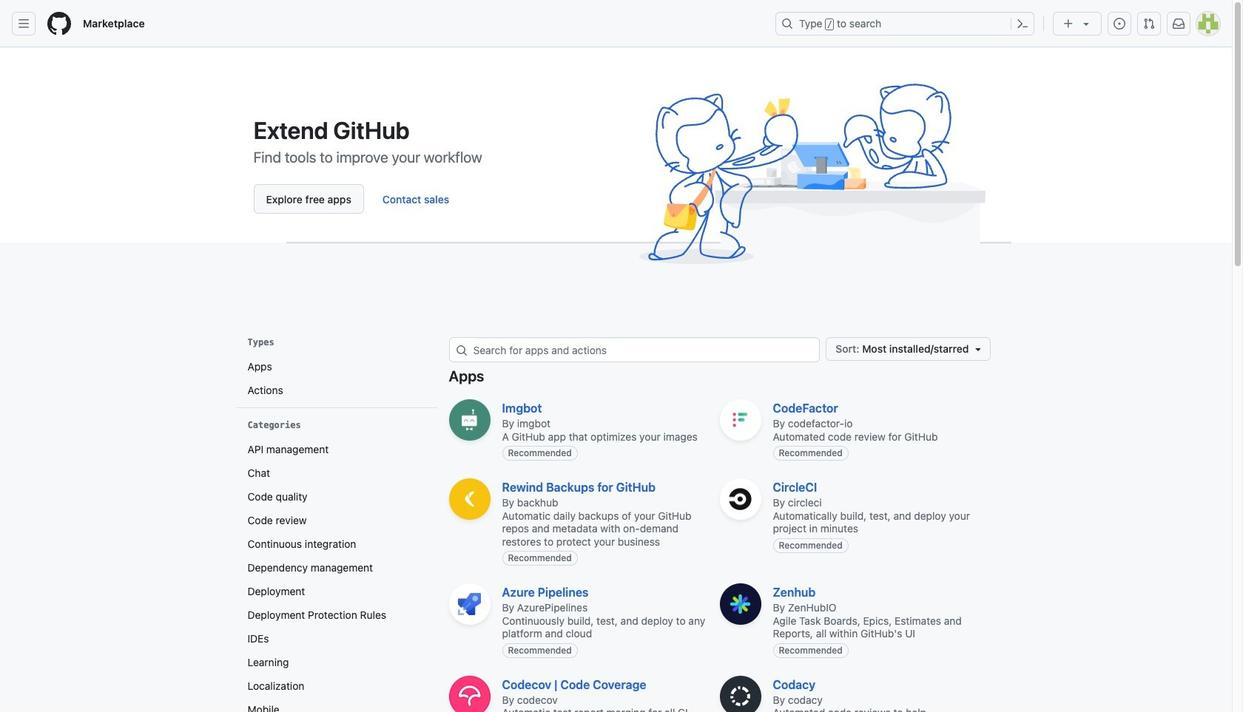 Task type: locate. For each thing, give the bounding box(es) containing it.
1 vertical spatial list
[[242, 438, 431, 713]]

list
[[242, 355, 431, 403], [242, 438, 431, 713]]

1 list from the top
[[242, 355, 431, 403]]

git pull request image
[[1144, 18, 1156, 30]]

0 vertical spatial list
[[242, 355, 431, 403]]

notifications image
[[1173, 18, 1185, 30]]

homepage image
[[47, 12, 71, 36]]

triangle down image
[[972, 343, 984, 355]]

search image
[[456, 345, 467, 356]]



Task type: describe. For each thing, give the bounding box(es) containing it.
2 list from the top
[[242, 438, 431, 713]]

issue opened image
[[1114, 18, 1126, 30]]

command palette image
[[1017, 18, 1029, 30]]

triangle down image
[[1081, 18, 1093, 30]]

plus image
[[1063, 18, 1075, 30]]

Search for apps and actions text field
[[473, 338, 820, 362]]



Task type: vqa. For each thing, say whether or not it's contained in the screenshot.
Archived Archived repositories
no



